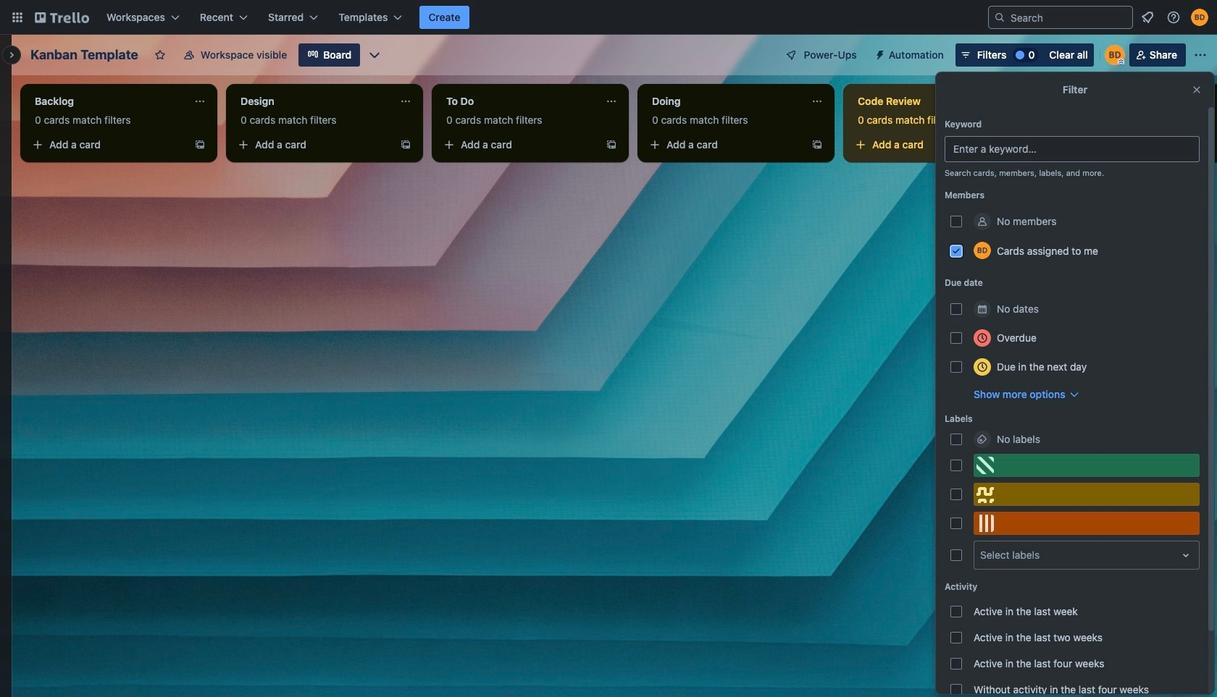 Task type: locate. For each thing, give the bounding box(es) containing it.
color: green, title: none element
[[974, 454, 1200, 477]]

0 horizontal spatial create from template… image
[[194, 139, 206, 151]]

1 create from template… image from the left
[[194, 139, 206, 151]]

1 horizontal spatial create from template… image
[[606, 139, 617, 151]]

star or unstar board image
[[154, 49, 166, 61]]

2 horizontal spatial create from template… image
[[1017, 139, 1029, 151]]

1 vertical spatial barb dwyer (barbdwyer3) image
[[974, 242, 991, 259]]

sm image
[[869, 43, 889, 64]]

create from template… image
[[194, 139, 206, 151], [811, 139, 823, 151], [1017, 139, 1029, 151]]

customize views image
[[368, 48, 382, 62]]

barb dwyer (barbdwyer3) image
[[1191, 9, 1209, 26]]

0 notifications image
[[1139, 9, 1156, 26]]

Board name text field
[[23, 43, 146, 67]]

0 vertical spatial barb dwyer (barbdwyer3) image
[[1105, 45, 1125, 65]]

0 horizontal spatial barb dwyer (barbdwyer3) image
[[974, 242, 991, 259]]

1 horizontal spatial barb dwyer (barbdwyer3) image
[[1105, 45, 1125, 65]]

0 horizontal spatial create from template… image
[[400, 139, 412, 151]]

1 horizontal spatial create from template… image
[[811, 139, 823, 151]]

create from template… image
[[400, 139, 412, 151], [606, 139, 617, 151]]

None text field
[[26, 90, 188, 113], [438, 90, 600, 113], [1055, 90, 1217, 113], [980, 548, 983, 563], [26, 90, 188, 113], [438, 90, 600, 113], [1055, 90, 1217, 113], [980, 548, 983, 563]]

barb dwyer (barbdwyer3) image
[[1105, 45, 1125, 65], [974, 242, 991, 259]]

show menu image
[[1193, 48, 1208, 62]]

None text field
[[232, 90, 394, 113], [643, 90, 806, 113], [849, 90, 981, 113], [232, 90, 394, 113], [643, 90, 806, 113], [849, 90, 981, 113]]



Task type: vqa. For each thing, say whether or not it's contained in the screenshot.
Primary element
yes



Task type: describe. For each thing, give the bounding box(es) containing it.
2 create from template… image from the left
[[811, 139, 823, 151]]

3 create from template… image from the left
[[1017, 139, 1029, 151]]

Search field
[[1006, 7, 1132, 28]]

back to home image
[[35, 6, 89, 29]]

open image
[[1177, 547, 1195, 564]]

this member is an admin of this board. image
[[1118, 59, 1124, 65]]

color: yellow, title: none element
[[974, 483, 1200, 506]]

open information menu image
[[1166, 10, 1181, 25]]

close popover image
[[1191, 84, 1203, 96]]

primary element
[[0, 0, 1217, 35]]

search image
[[994, 12, 1006, 23]]

Enter a keyword… text field
[[945, 136, 1200, 162]]

1 create from template… image from the left
[[400, 139, 412, 151]]

color: orange, title: none element
[[974, 512, 1200, 535]]

2 create from template… image from the left
[[606, 139, 617, 151]]



